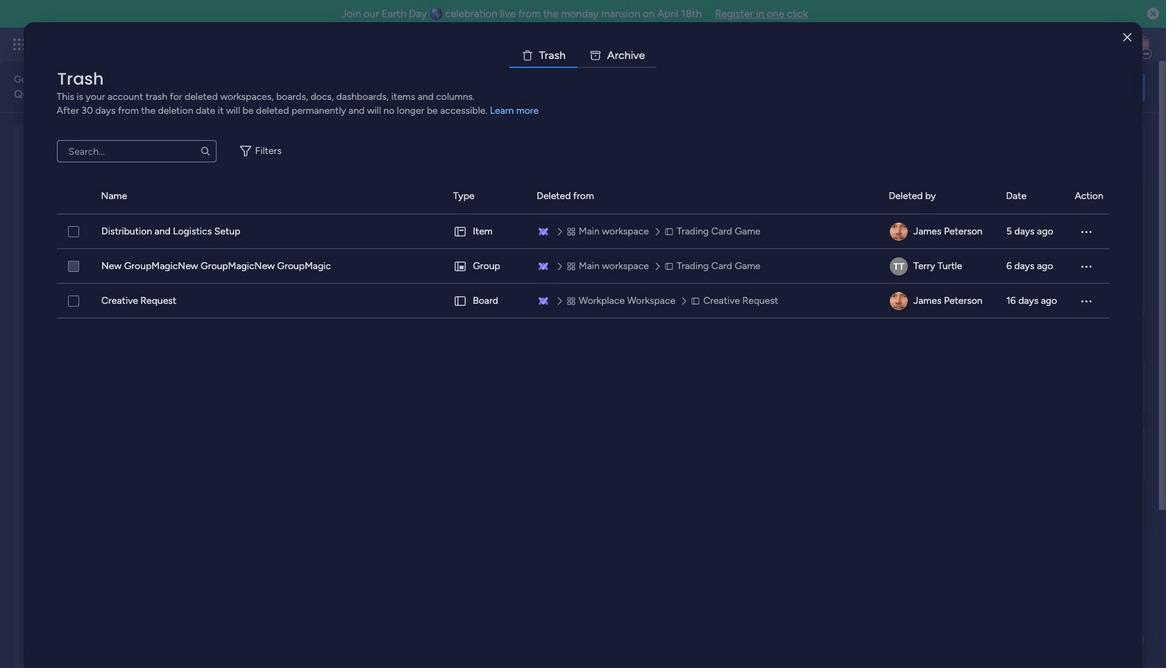 Task type: locate. For each thing, give the bounding box(es) containing it.
james peterson image
[[1128, 33, 1150, 56], [890, 292, 908, 310]]

menu image for first row from the top
[[1080, 225, 1094, 239]]

0 vertical spatial james peterson image
[[1128, 33, 1150, 56]]

0 horizontal spatial public board image
[[48, 281, 63, 297]]

1 horizontal spatial public board image
[[264, 281, 280, 297]]

1 menu image from the top
[[1080, 225, 1094, 239]]

1 horizontal spatial public board image
[[697, 281, 712, 297]]

2 public board image from the left
[[264, 281, 280, 297]]

component image
[[481, 303, 493, 316], [697, 303, 709, 316]]

2 menu image from the top
[[1080, 260, 1094, 274]]

1 horizontal spatial add to favorites image
[[433, 282, 447, 296]]

1 horizontal spatial component image
[[697, 303, 709, 316]]

menu image for third row from the top of the page
[[1080, 294, 1094, 308]]

1 vertical spatial menu image
[[1080, 260, 1094, 274]]

0 horizontal spatial public board image
[[481, 281, 496, 297]]

menu image
[[1080, 225, 1094, 239], [1080, 260, 1094, 274], [1080, 294, 1094, 308]]

public board image
[[481, 281, 496, 297], [697, 281, 712, 297]]

templates image image
[[950, 133, 1133, 229]]

james peterson image
[[890, 223, 908, 241]]

column header
[[57, 179, 84, 214], [101, 179, 437, 214], [453, 179, 520, 214], [537, 179, 873, 214], [889, 179, 990, 214], [1007, 179, 1059, 214], [1075, 179, 1110, 214]]

add to favorites image
[[866, 282, 880, 296]]

None search field
[[57, 140, 216, 163]]

terry turtle image
[[890, 258, 908, 276]]

2 component image from the left
[[697, 303, 709, 316]]

1 vertical spatial james peterson image
[[890, 292, 908, 310]]

0 horizontal spatial component image
[[481, 303, 493, 316]]

row group
[[57, 179, 1110, 215]]

2 public board image from the left
[[697, 281, 712, 297]]

table
[[57, 179, 1110, 647]]

Search for items in the recycle bin search field
[[57, 140, 216, 163]]

5 column header from the left
[[889, 179, 990, 214]]

search image
[[200, 146, 211, 157]]

close image
[[1124, 32, 1132, 43]]

3 menu image from the top
[[1080, 294, 1094, 308]]

1 add to favorites image from the left
[[217, 282, 231, 296]]

0 horizontal spatial add to favorites image
[[217, 282, 231, 296]]

7 column header from the left
[[1075, 179, 1110, 214]]

cell
[[453, 215, 521, 249], [889, 215, 990, 249], [453, 249, 521, 284], [889, 249, 990, 284], [453, 284, 521, 319], [889, 284, 990, 319]]

add to favorites image
[[217, 282, 231, 296], [433, 282, 447, 296], [650, 282, 664, 296]]

1 component image from the left
[[481, 303, 493, 316]]

1 row from the top
[[57, 215, 1110, 249]]

row
[[57, 215, 1110, 249], [57, 249, 1110, 284], [57, 284, 1110, 319]]

2 horizontal spatial add to favorites image
[[650, 282, 664, 296]]

2 add to favorites image from the left
[[433, 282, 447, 296]]

3 add to favorites image from the left
[[650, 282, 664, 296]]

public board image
[[48, 281, 63, 297], [264, 281, 280, 297]]

2 column header from the left
[[101, 179, 437, 214]]

quick search results list box
[[31, 158, 904, 342]]

1 horizontal spatial james peterson image
[[1128, 33, 1150, 56]]

0 vertical spatial menu image
[[1080, 225, 1094, 239]]

getting started element
[[938, 359, 1146, 415]]

2 vertical spatial menu image
[[1080, 294, 1094, 308]]

1 public board image from the left
[[481, 281, 496, 297]]



Task type: describe. For each thing, give the bounding box(es) containing it.
2 row from the top
[[57, 249, 1110, 284]]

0 horizontal spatial james peterson image
[[890, 292, 908, 310]]

3 row from the top
[[57, 284, 1110, 319]]

3 column header from the left
[[453, 179, 520, 214]]

help center element
[[938, 426, 1146, 482]]

add to favorites image for first public board image from right
[[433, 282, 447, 296]]

component image for first public board icon from left
[[481, 303, 493, 316]]

1 image
[[961, 28, 974, 44]]

add to favorites image for first public board icon from left
[[650, 282, 664, 296]]

add to favorites image for 1st public board image from left
[[217, 282, 231, 296]]

6 column header from the left
[[1007, 179, 1059, 214]]

component image for first public board icon from right
[[697, 303, 709, 316]]

menu image for 2nd row from the top
[[1080, 260, 1094, 274]]

1 public board image from the left
[[48, 281, 63, 297]]

4 column header from the left
[[537, 179, 873, 214]]

1 column header from the left
[[57, 179, 84, 214]]

select product image
[[13, 38, 26, 51]]



Task type: vqa. For each thing, say whether or not it's contained in the screenshot.
the right Add to favorites icon
yes



